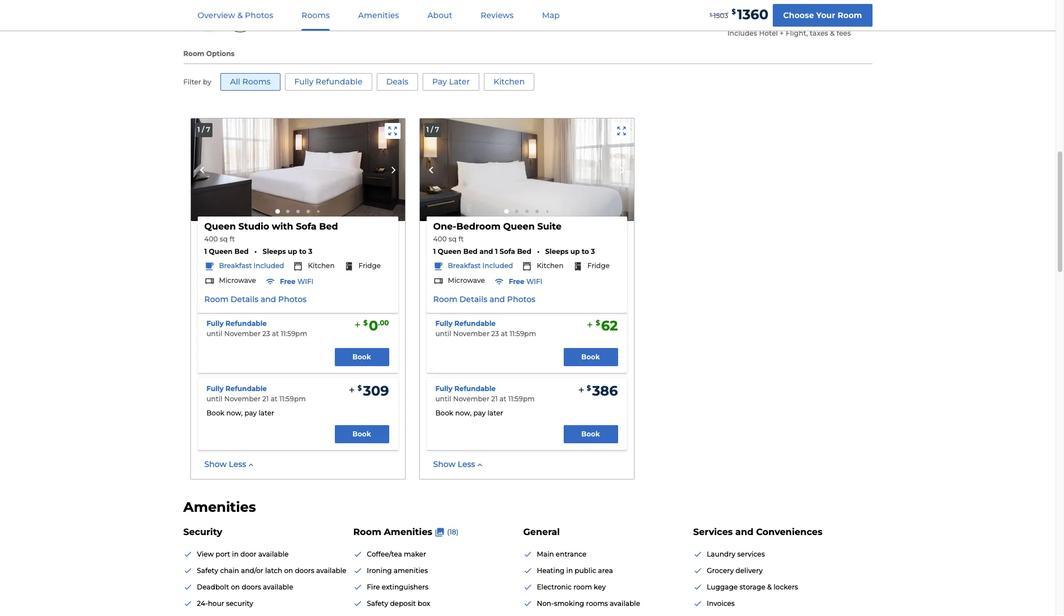 Task type: locate. For each thing, give the bounding box(es) containing it.
amenities up security
[[183, 499, 256, 516]]

2 image #1 image from the left
[[420, 118, 634, 221]]

less
[[229, 459, 246, 469], [458, 459, 475, 469]]

2 fully refundable until november 21 at 11:59pm book now, pay later from the left
[[436, 384, 535, 417]]

0 horizontal spatial later
[[259, 409, 274, 417]]

later for 309
[[259, 409, 274, 417]]

2 3 from the left
[[591, 247, 595, 256]]

book button down $ 62
[[564, 348, 618, 366]]

2 1 / 7 from the left
[[427, 125, 439, 134]]

included
[[254, 261, 284, 270], [483, 261, 513, 270]]

breakfast down studio
[[219, 261, 252, 270]]

go to image #3 image for 62
[[525, 210, 529, 213]]

2 less from the left
[[458, 459, 475, 469]]

2 later from the left
[[488, 409, 504, 417]]

bundle inside bundle & save select your hotel
[[274, 4, 300, 11]]

0 horizontal spatial included
[[254, 261, 284, 270]]

0 horizontal spatial go to image #5 image
[[317, 211, 320, 213]]

2 horizontal spatial kitchen
[[537, 261, 564, 270]]

$ left the 1503
[[710, 12, 713, 18]]

1 horizontal spatial image #1 image
[[420, 118, 634, 221]]

$ for 0
[[364, 319, 368, 327]]

0 horizontal spatial /
[[202, 125, 204, 134]]

hour
[[208, 599, 224, 608]]

go to image #5 image up suite
[[546, 211, 549, 213]]

1 free wifi from the left
[[280, 277, 314, 286]]

0 horizontal spatial microwave
[[219, 276, 256, 285]]

1 later from the left
[[259, 409, 274, 417]]

2 7 from the left
[[435, 125, 439, 134]]

+ down price:
[[780, 29, 784, 38]]

until
[[207, 329, 223, 338], [436, 329, 452, 338], [207, 395, 223, 403], [436, 395, 452, 403]]

1 horizontal spatial less
[[458, 459, 475, 469]]

1 horizontal spatial sofa
[[500, 247, 516, 256]]

2 free wifi from the left
[[509, 277, 543, 286]]

2 go to image #4 image from the left
[[536, 210, 539, 213]]

available
[[258, 550, 289, 559], [316, 567, 347, 575], [263, 583, 293, 591], [610, 599, 641, 608]]

1 horizontal spatial pay
[[474, 409, 486, 417]]

2 photo carousel region from the left
[[420, 118, 634, 221]]

tab list
[[183, 0, 574, 31]]

1 show less from the left
[[204, 459, 246, 469]]

breakfast for 62
[[448, 261, 481, 270]]

3 inside queen studio with sofa bed 400 sq ft 1 queen bed   •   sleeps up to 3
[[309, 247, 313, 256]]

fully
[[295, 77, 314, 87], [207, 319, 224, 327], [436, 319, 453, 327], [207, 384, 224, 393], [436, 384, 453, 393]]

0 horizontal spatial free
[[280, 277, 296, 286]]

to
[[299, 247, 307, 256], [582, 247, 589, 256]]

included for 62
[[483, 261, 513, 270]]

0 horizontal spatial bundle
[[274, 4, 300, 11]]

1 horizontal spatial fridge
[[588, 261, 610, 270]]

free down one-bedroom queen suite 400 sq ft 1 queen bed and 1 sofa bed   •   sleeps up to 3 at the top of the page
[[509, 277, 525, 286]]

$ for 386
[[587, 384, 591, 393]]

1 less from the left
[[229, 459, 246, 469]]

kitchen for 62
[[537, 261, 564, 270]]

and
[[480, 247, 493, 256], [261, 294, 276, 305], [490, 294, 505, 305], [736, 527, 754, 537]]

$ inside $ 62
[[596, 319, 600, 327]]

1 horizontal spatial ft
[[459, 235, 464, 243]]

2 ft from the left
[[459, 235, 464, 243]]

400 inside one-bedroom queen suite 400 sq ft 1 queen bed and 1 sofa bed   •   sleeps up to 3
[[433, 235, 447, 243]]

2 go to image #5 image from the left
[[546, 211, 549, 213]]

0 horizontal spatial show
[[204, 459, 227, 469]]

1 400 from the left
[[204, 235, 218, 243]]

pay for 386
[[474, 409, 486, 417]]

0 horizontal spatial up
[[288, 247, 297, 256]]

23 for 62
[[492, 329, 499, 338]]

$ left 386 at the right bottom
[[587, 384, 591, 393]]

11:59pm for 0
[[281, 329, 307, 338]]

go to image #4 image
[[306, 210, 310, 213], [536, 210, 539, 213]]

ft inside queen studio with sofa bed 400 sq ft 1 queen bed   •   sleeps up to 3
[[230, 235, 235, 243]]

2 go to image #3 image from the left
[[525, 210, 529, 213]]

all rooms button
[[221, 73, 280, 91]]

0 horizontal spatial breakfast included
[[219, 261, 284, 270]]

+ up options
[[222, 11, 227, 22]]

0 horizontal spatial breakfast
[[219, 261, 252, 270]]

and/or
[[241, 567, 264, 575]]

0 horizontal spatial go to image #1 image
[[275, 209, 280, 214]]

1 vertical spatial on
[[231, 583, 240, 591]]

1 horizontal spatial breakfast included
[[448, 261, 513, 270]]

photos for 0
[[278, 294, 307, 305]]

0 horizontal spatial pay
[[245, 409, 257, 417]]

1 horizontal spatial +
[[780, 29, 784, 38]]

breakfast included
[[219, 261, 284, 270], [448, 261, 513, 270]]

21
[[263, 395, 269, 403], [492, 395, 498, 403]]

until for 309
[[207, 395, 223, 403]]

2 show less button from the left
[[433, 459, 485, 470]]

0 horizontal spatial fridge
[[359, 261, 381, 270]]

less for 386
[[458, 459, 475, 469]]

fully refundable until november 23 at 11:59pm for 0
[[207, 319, 307, 338]]

0 horizontal spatial safety
[[197, 567, 218, 575]]

1 3 from the left
[[309, 247, 313, 256]]

2 now, from the left
[[456, 409, 472, 417]]

now,
[[226, 409, 243, 417], [456, 409, 472, 417]]

1 to from the left
[[299, 247, 307, 256]]

0 horizontal spatial less
[[229, 459, 246, 469]]

all rooms
[[230, 77, 271, 87]]

0 horizontal spatial 3
[[309, 247, 313, 256]]

bed down bedroom at the top of page
[[464, 247, 478, 256]]

1 breakfast from the left
[[219, 261, 252, 270]]

2 to from the left
[[582, 247, 589, 256]]

photo carousel region for 0
[[191, 118, 405, 221]]

bundle up select
[[274, 4, 300, 11]]

1 vertical spatial doors
[[242, 583, 261, 591]]

$ for 1503
[[710, 12, 713, 18]]

to inside queen studio with sofa bed 400 sq ft 1 queen bed   •   sleeps up to 3
[[299, 247, 307, 256]]

0 horizontal spatial fully refundable until november 23 at 11:59pm
[[207, 319, 307, 338]]

3
[[309, 247, 313, 256], [591, 247, 595, 256]]

$ inside the $ 309
[[358, 384, 362, 393]]

at for 309
[[271, 395, 278, 403]]

in left public
[[567, 567, 573, 575]]

sq inside one-bedroom queen suite 400 sq ft 1 queen bed and 1 sofa bed   •   sleeps up to 3
[[449, 235, 457, 243]]

2 details from the left
[[460, 294, 488, 305]]

less for 309
[[229, 459, 246, 469]]

amenities up maker
[[384, 527, 433, 537]]

go to image #5 image for 62
[[546, 211, 549, 213]]

microwave down queen studio with sofa bed 400 sq ft 1 queen bed   •   sleeps up to 3 on the left of page
[[219, 276, 256, 285]]

0 vertical spatial rooms
[[302, 10, 330, 20]]

0 vertical spatial sofa
[[296, 221, 317, 232]]

$ left 309
[[358, 384, 362, 393]]

image #1 image
[[191, 118, 405, 221], [420, 118, 634, 221]]

pay
[[245, 409, 257, 417], [474, 409, 486, 417]]

go to image #2 image for 62
[[515, 210, 519, 213]]

1 vertical spatial rooms
[[243, 77, 271, 87]]

1 photo carousel region from the left
[[191, 118, 405, 221]]

2 breakfast from the left
[[448, 261, 481, 270]]

2 show less from the left
[[433, 459, 475, 469]]

on up security at the left
[[231, 583, 240, 591]]

1 horizontal spatial free wifi
[[509, 277, 543, 286]]

1 horizontal spatial /
[[431, 125, 433, 134]]

doors right the latch
[[295, 567, 315, 575]]

room details and photos
[[204, 294, 307, 305], [433, 294, 536, 305]]

11:59pm
[[281, 329, 307, 338], [510, 329, 537, 338], [280, 395, 306, 403], [509, 395, 535, 403]]

amenities inside amenities button
[[358, 10, 399, 20]]

electronic
[[537, 583, 572, 591]]

until for 62
[[436, 329, 452, 338]]

show less
[[204, 459, 246, 469], [433, 459, 475, 469]]

21 for 309
[[263, 395, 269, 403]]

7 down by
[[206, 125, 210, 134]]

available down the latch
[[263, 583, 293, 591]]

2 sq from the left
[[449, 235, 457, 243]]

fully for 62
[[436, 319, 453, 327]]

2 fully refundable until november 23 at 11:59pm from the left
[[436, 319, 537, 338]]

& left "fees"
[[831, 29, 835, 38]]

0 horizontal spatial go to image #2 image
[[286, 210, 289, 213]]

0 vertical spatial safety
[[197, 567, 218, 575]]

room options
[[183, 49, 235, 58]]

0 horizontal spatial kitchen
[[308, 261, 335, 270]]

1 now, from the left
[[226, 409, 243, 417]]

2 go to image #2 image from the left
[[515, 210, 519, 213]]

2 wifi from the left
[[527, 277, 543, 286]]

doors down and/or at the left of page
[[242, 583, 261, 591]]

wifi for 0
[[298, 277, 314, 286]]

1 23 from the left
[[263, 329, 270, 338]]

2 horizontal spatial photos
[[508, 294, 536, 305]]

1 fully refundable until november 21 at 11:59pm book now, pay later from the left
[[207, 384, 306, 417]]

now, for 309
[[226, 409, 243, 417]]

go to image #2 image
[[286, 210, 289, 213], [515, 210, 519, 213]]

bedroom
[[457, 221, 501, 232]]

1 / 7 down by
[[198, 125, 210, 134]]

november for 62
[[453, 329, 490, 338]]

0 horizontal spatial in
[[232, 550, 239, 559]]

2 vertical spatial amenities
[[384, 527, 433, 537]]

2 up from the left
[[571, 247, 580, 256]]

services and conveniences
[[694, 527, 823, 537]]

2 room details and photos button from the left
[[433, 294, 536, 305]]

2 pay from the left
[[474, 409, 486, 417]]

1 free from the left
[[280, 277, 296, 286]]

safety
[[197, 567, 218, 575], [367, 599, 388, 608]]

microwave down bedroom at the top of page
[[448, 276, 485, 285]]

1 horizontal spatial now,
[[456, 409, 472, 417]]

&
[[302, 4, 307, 11], [238, 10, 243, 20], [831, 29, 835, 38], [768, 583, 772, 591]]

filter by amenity region
[[183, 73, 539, 100]]

rooms
[[302, 10, 330, 20], [243, 77, 271, 87]]

go to image #4 image for 62
[[536, 210, 539, 213]]

wifi down one-bedroom queen suite 400 sq ft 1 queen bed and 1 sofa bed   •   sleeps up to 3 at the top of the page
[[527, 277, 543, 286]]

fully refundable until november 23 at 11:59pm for 62
[[436, 319, 537, 338]]

one-
[[433, 221, 457, 232]]

1 room details and photos button from the left
[[204, 294, 307, 305]]

breakfast included down bedroom at the top of page
[[448, 261, 513, 270]]

1 horizontal spatial safety
[[367, 599, 388, 608]]

0 horizontal spatial fully refundable until november 21 at 11:59pm book now, pay later
[[207, 384, 306, 417]]

go to image #1 image for 62
[[504, 209, 509, 214]]

free wifi down queen studio with sofa bed 400 sq ft 1 queen bed   •   sleeps up to 3 on the left of page
[[280, 277, 314, 286]]

deadbolt
[[197, 583, 229, 591]]

1 show less button from the left
[[204, 459, 255, 470]]

safety for safety deposit box
[[367, 599, 388, 608]]

1 horizontal spatial photo carousel region
[[420, 118, 634, 221]]

later for 386
[[488, 409, 504, 417]]

1 vertical spatial sofa
[[500, 247, 516, 256]]

1 horizontal spatial show less button
[[433, 459, 485, 470]]

0 vertical spatial bed
[[319, 221, 338, 232]]

filter by
[[183, 78, 211, 86]]

photo carousel region
[[191, 118, 405, 221], [420, 118, 634, 221]]

1 vertical spatial bed
[[464, 247, 478, 256]]

/ down by
[[202, 125, 204, 134]]

1 horizontal spatial doors
[[295, 567, 315, 575]]

1 wifi from the left
[[298, 277, 314, 286]]

400
[[204, 235, 218, 243], [433, 235, 447, 243]]

room details and photos button for 0
[[204, 294, 307, 305]]

1 pay from the left
[[245, 409, 257, 417]]

go to image #5 image up queen studio with sofa bed 400 sq ft 1 queen bed   •   sleeps up to 3 on the left of page
[[317, 211, 320, 213]]

fully refundable until november 21 at 11:59pm book now, pay later
[[207, 384, 306, 417], [436, 384, 535, 417]]

2 400 from the left
[[433, 235, 447, 243]]

amenities button
[[345, 1, 413, 31]]

until for 0
[[207, 329, 223, 338]]

non-
[[537, 599, 554, 608]]

$
[[732, 7, 737, 16], [710, 12, 713, 18], [364, 319, 368, 327], [596, 319, 600, 327], [358, 384, 362, 393], [587, 384, 591, 393]]

room details and photos for 62
[[433, 294, 536, 305]]

go to image #1 image up with in the top left of the page
[[275, 209, 280, 214]]

show less for 386
[[433, 459, 475, 469]]

free wifi
[[280, 277, 314, 286], [509, 277, 543, 286]]

1 vertical spatial bundle
[[728, 15, 762, 26]]

1 horizontal spatial photos
[[278, 294, 307, 305]]

refundable for 309
[[226, 384, 267, 393]]

& right overview
[[238, 10, 243, 20]]

1 horizontal spatial kitchen
[[494, 77, 525, 87]]

free wifi for 62
[[509, 277, 543, 286]]

1 horizontal spatial wifi
[[527, 277, 543, 286]]

1 horizontal spatial bed
[[464, 247, 478, 256]]

delivery
[[736, 567, 763, 575]]

go to image #4 image for 0
[[306, 210, 310, 213]]

reviews
[[481, 10, 514, 20]]

2 microwave from the left
[[448, 276, 485, 285]]

$ left 62
[[596, 319, 600, 327]]

go to image #1 image up one-bedroom queen suite 400 sq ft 1 queen bed and 1 sofa bed   •   sleeps up to 3 at the top of the page
[[504, 209, 509, 214]]

1 21 from the left
[[263, 395, 269, 403]]

fully refundable until november 23 at 11:59pm
[[207, 319, 307, 338], [436, 319, 537, 338]]

$ left 0
[[364, 319, 368, 327]]

book button for 0
[[335, 348, 389, 366]]

fully refundable until november 21 at 11:59pm book now, pay later for 309
[[207, 384, 306, 417]]

fridge for 62
[[588, 261, 610, 270]]

in right the port
[[232, 550, 239, 559]]

book button
[[335, 348, 389, 366], [564, 348, 618, 366], [335, 425, 389, 443], [564, 425, 618, 443]]

safety for safety chain and/or latch on doors available
[[197, 567, 218, 575]]

image #1 image for 62
[[420, 118, 634, 221]]

1360
[[738, 6, 769, 22]]

0 horizontal spatial 1 / 7
[[198, 125, 210, 134]]

1 inside queen studio with sofa bed 400 sq ft 1 queen bed   •   sleeps up to 3
[[204, 247, 207, 256]]

taxes
[[810, 29, 829, 38]]

2 included from the left
[[483, 261, 513, 270]]

available left ironing
[[316, 567, 347, 575]]

latch
[[265, 567, 282, 575]]

1 1 / 7 from the left
[[198, 125, 210, 134]]

1
[[198, 125, 200, 134], [427, 125, 429, 134], [204, 247, 207, 256], [433, 247, 436, 256], [495, 247, 498, 256]]

1 horizontal spatial fully refundable until november 21 at 11:59pm book now, pay later
[[436, 384, 535, 417]]

3 inside one-bedroom queen suite 400 sq ft 1 queen bed and 1 sofa bed   •   sleeps up to 3
[[591, 247, 595, 256]]

1 breakfast included from the left
[[219, 261, 284, 270]]

1 horizontal spatial 7
[[435, 125, 439, 134]]

1 details from the left
[[231, 294, 259, 305]]

62
[[602, 317, 618, 334]]

& left save
[[302, 4, 307, 11]]

/ down pay
[[431, 125, 433, 134]]

1 horizontal spatial microwave
[[448, 276, 485, 285]]

until for 386
[[436, 395, 452, 403]]

fully for 386
[[436, 384, 453, 393]]

go to image #3 image up queen studio with sofa bed 400 sq ft 1 queen bed   •   sleeps up to 3 on the left of page
[[296, 210, 300, 213]]

1 7 from the left
[[206, 125, 210, 134]]

go to image #1 image
[[275, 209, 280, 214], [504, 209, 509, 214]]

1 horizontal spatial go to image #5 image
[[546, 211, 549, 213]]

room inside choose your room button
[[838, 10, 863, 20]]

1 included from the left
[[254, 261, 284, 270]]

2 breakfast included from the left
[[448, 261, 513, 270]]

book button down the $ 309
[[335, 425, 389, 443]]

included down one-bedroom queen suite 400 sq ft 1 queen bed and 1 sofa bed   •   sleeps up to 3 at the top of the page
[[483, 261, 513, 270]]

included for 0
[[254, 261, 284, 270]]

free down queen studio with sofa bed 400 sq ft 1 queen bed   •   sleeps up to 3 on the left of page
[[280, 277, 296, 286]]

safety down fire
[[367, 599, 388, 608]]

smoking
[[554, 599, 585, 608]]

included down queen studio with sofa bed 400 sq ft 1 queen bed   •   sleeps up to 3 on the left of page
[[254, 261, 284, 270]]

1 sq from the left
[[220, 235, 228, 243]]

1 horizontal spatial 3
[[591, 247, 595, 256]]

map button
[[529, 1, 574, 31]]

+ inside bundle price: $1360 per person includes hotel + flight, taxes & fees
[[780, 29, 784, 38]]

0 horizontal spatial 23
[[263, 329, 270, 338]]

1 go to image #2 image from the left
[[286, 210, 289, 213]]

coffee/tea
[[367, 550, 402, 559]]

view
[[197, 550, 214, 559]]

sq
[[220, 235, 228, 243], [449, 235, 457, 243]]

1 horizontal spatial go to image #3 image
[[525, 210, 529, 213]]

0 horizontal spatial rooms
[[243, 77, 271, 87]]

0 vertical spatial bundle
[[274, 4, 300, 11]]

1 horizontal spatial go to image #4 image
[[536, 210, 539, 213]]

free wifi for 0
[[280, 277, 314, 286]]

0 horizontal spatial 7
[[206, 125, 210, 134]]

doors
[[295, 567, 315, 575], [242, 583, 261, 591]]

tab list containing overview & photos
[[183, 0, 574, 31]]

0 horizontal spatial to
[[299, 247, 307, 256]]

1 fully refundable until november 23 at 11:59pm from the left
[[207, 319, 307, 338]]

0 horizontal spatial bed
[[319, 221, 338, 232]]

safety down view
[[197, 567, 218, 575]]

main entrance
[[537, 550, 587, 559]]

1 go to image #5 image from the left
[[317, 211, 320, 213]]

1 horizontal spatial included
[[483, 261, 513, 270]]

1 / 7 down pay
[[427, 125, 439, 134]]

map
[[542, 10, 560, 20]]

go to image #4 image up queen studio with sofa bed 400 sq ft 1 queen bed   •   sleeps up to 3 on the left of page
[[306, 210, 310, 213]]

sofa right with in the top left of the page
[[296, 221, 317, 232]]

refundable inside 'filter by amenity' "region"
[[316, 77, 363, 87]]

ft inside one-bedroom queen suite 400 sq ft 1 queen bed and 1 sofa bed   •   sleeps up to 3
[[459, 235, 464, 243]]

room details and photos button for 62
[[433, 294, 536, 305]]

amenities right hotel
[[358, 10, 399, 20]]

deals button
[[377, 73, 418, 91]]

go to image #3 image up one-bedroom queen suite 400 sq ft 1 queen bed and 1 sofa bed   •   sleeps up to 3 at the top of the page
[[525, 210, 529, 213]]

1 fridge from the left
[[359, 261, 381, 270]]

0 horizontal spatial room details and photos
[[204, 294, 307, 305]]

breakfast down bedroom at the top of page
[[448, 261, 481, 270]]

2 23 from the left
[[492, 329, 499, 338]]

0 horizontal spatial free wifi
[[280, 277, 314, 286]]

2 free from the left
[[509, 277, 525, 286]]

1 horizontal spatial bundle
[[728, 15, 762, 26]]

1 room details and photos from the left
[[204, 294, 307, 305]]

0 horizontal spatial sq
[[220, 235, 228, 243]]

breakfast included down queen studio with sofa bed 400 sq ft 1 queen bed   •   sleeps up to 3 on the left of page
[[219, 261, 284, 270]]

0 horizontal spatial details
[[231, 294, 259, 305]]

about button
[[414, 1, 466, 31]]

1 horizontal spatial free
[[509, 277, 525, 286]]

0 vertical spatial on
[[284, 567, 293, 575]]

choose your room button
[[774, 4, 873, 27]]

2 fridge from the left
[[588, 261, 610, 270]]

pay later
[[433, 77, 470, 87]]

luggage storage & lockers
[[707, 583, 799, 591]]

1 ft from the left
[[230, 235, 235, 243]]

0 horizontal spatial go to image #3 image
[[296, 210, 300, 213]]

book button down the $ 386
[[564, 425, 618, 443]]

1 horizontal spatial room details and photos
[[433, 294, 536, 305]]

kitchen for 0
[[308, 261, 335, 270]]

go to image #2 image up with in the top left of the page
[[286, 210, 289, 213]]

wifi down queen studio with sofa bed 400 sq ft 1 queen bed   •   sleeps up to 3 on the left of page
[[298, 277, 314, 286]]

show
[[204, 459, 227, 469], [433, 459, 456, 469]]

1 horizontal spatial to
[[582, 247, 589, 256]]

/ for 62
[[431, 125, 433, 134]]

fridge
[[359, 261, 381, 270], [588, 261, 610, 270]]

1 horizontal spatial show less
[[433, 459, 475, 469]]

details for 62
[[460, 294, 488, 305]]

1 horizontal spatial 23
[[492, 329, 499, 338]]

2 go to image #1 image from the left
[[504, 209, 509, 214]]

at for 0
[[272, 329, 279, 338]]

heating in public area
[[537, 567, 613, 575]]

show for 309
[[204, 459, 227, 469]]

bed right with in the top left of the page
[[319, 221, 338, 232]]

go to image #4 image up suite
[[536, 210, 539, 213]]

0 vertical spatial amenities
[[358, 10, 399, 20]]

1 show from the left
[[204, 459, 227, 469]]

chain
[[220, 567, 239, 575]]

1 horizontal spatial 400
[[433, 235, 447, 243]]

& inside bundle price: $1360 per person includes hotel + flight, taxes & fees
[[831, 29, 835, 38]]

free wifi down one-bedroom queen suite 400 sq ft 1 queen bed and 1 sofa bed   •   sleeps up to 3 at the top of the page
[[509, 277, 543, 286]]

7 down pay
[[435, 125, 439, 134]]

1 horizontal spatial go to image #2 image
[[515, 210, 519, 213]]

2 / from the left
[[431, 125, 433, 134]]

1 horizontal spatial on
[[284, 567, 293, 575]]

on right the latch
[[284, 567, 293, 575]]

1 horizontal spatial breakfast
[[448, 261, 481, 270]]

1 microwave from the left
[[219, 276, 256, 285]]

1 horizontal spatial later
[[488, 409, 504, 417]]

0 horizontal spatial image #1 image
[[191, 118, 405, 221]]

go to image #3 image
[[296, 210, 300, 213], [525, 210, 529, 213]]

1 horizontal spatial fully refundable until november 23 at 11:59pm
[[436, 319, 537, 338]]

1 horizontal spatial rooms
[[302, 10, 330, 20]]

0 horizontal spatial ft
[[230, 235, 235, 243]]

2 show from the left
[[433, 459, 456, 469]]

fully inside 'filter by amenity' "region"
[[295, 77, 314, 87]]

1 horizontal spatial sq
[[449, 235, 457, 243]]

ft
[[230, 235, 235, 243], [459, 235, 464, 243]]

sofa inside one-bedroom queen suite 400 sq ft 1 queen bed and 1 sofa bed   •   sleeps up to 3
[[500, 247, 516, 256]]

0 horizontal spatial show less button
[[204, 459, 255, 470]]

electronic room key
[[537, 583, 606, 591]]

1 go to image #3 image from the left
[[296, 210, 300, 213]]

sofa down bedroom at the top of page
[[500, 247, 516, 256]]

book button down 0
[[335, 348, 389, 366]]

1 go to image #1 image from the left
[[275, 209, 280, 214]]

1 vertical spatial +
[[780, 29, 784, 38]]

free
[[280, 277, 296, 286], [509, 277, 525, 286]]

non-smoking rooms available
[[537, 599, 641, 608]]

23
[[263, 329, 270, 338], [492, 329, 499, 338]]

services
[[694, 527, 733, 537]]

$ inside the $ 0 . 00
[[364, 319, 368, 327]]

2 room details and photos from the left
[[433, 294, 536, 305]]

0 horizontal spatial now,
[[226, 409, 243, 417]]

door
[[241, 550, 257, 559]]

1 go to image #4 image from the left
[[306, 210, 310, 213]]

go to image #2 image up one-bedroom queen suite 400 sq ft 1 queen bed and 1 sofa bed   •   sleeps up to 3 at the top of the page
[[515, 210, 519, 213]]

bundle inside bundle price: $1360 per person includes hotel + flight, taxes & fees
[[728, 15, 762, 26]]

00
[[380, 319, 389, 327]]

1 up from the left
[[288, 247, 297, 256]]

0 horizontal spatial photo carousel region
[[191, 118, 405, 221]]

0 horizontal spatial photos
[[245, 10, 273, 20]]

1 image #1 image from the left
[[191, 118, 405, 221]]

sofa
[[296, 221, 317, 232], [500, 247, 516, 256]]

1 / from the left
[[202, 125, 204, 134]]

november for 309
[[224, 395, 261, 403]]

photos for 62
[[508, 294, 536, 305]]

bundle up "includes"
[[728, 15, 762, 26]]

$1360
[[794, 15, 820, 26]]

2 21 from the left
[[492, 395, 498, 403]]

$ inside the $ 386
[[587, 384, 591, 393]]

go to image #5 image
[[317, 211, 320, 213], [546, 211, 549, 213]]



Task type: describe. For each thing, give the bounding box(es) containing it.
breakfast included for 62
[[448, 261, 513, 270]]

386
[[593, 383, 618, 399]]

microwave for 0
[[219, 276, 256, 285]]

grocery
[[707, 567, 734, 575]]

filter
[[183, 78, 201, 86]]

suite
[[538, 221, 562, 232]]

0 vertical spatial doors
[[295, 567, 315, 575]]

breakfast for 0
[[219, 261, 252, 270]]

& left lockers in the right of the page
[[768, 583, 772, 591]]

book for 0
[[353, 353, 371, 361]]

select
[[270, 17, 299, 28]]

sq inside queen studio with sofa bed 400 sq ft 1 queen bed   •   sleeps up to 3
[[220, 235, 228, 243]]

bundle price: $1360 per person includes hotel + flight, taxes & fees
[[728, 15, 873, 38]]

room
[[574, 583, 592, 591]]

sofa inside queen studio with sofa bed 400 sq ft 1 queen bed   •   sleeps up to 3
[[296, 221, 317, 232]]

security
[[183, 527, 222, 537]]

rooms inside 'filter by amenity' "region"
[[243, 77, 271, 87]]

microwave for 62
[[448, 276, 485, 285]]

0
[[369, 317, 378, 334]]

fully for 309
[[207, 384, 224, 393]]

box
[[418, 599, 431, 608]]

show for 386
[[433, 459, 456, 469]]

1 vertical spatial amenities
[[183, 499, 256, 516]]

luggage
[[707, 583, 738, 591]]

pay for 309
[[245, 409, 257, 417]]

your
[[817, 10, 836, 20]]

$ 309
[[358, 383, 389, 399]]

overview & photos button
[[184, 1, 287, 31]]

grocery delivery
[[707, 567, 763, 575]]

conveniences
[[757, 527, 823, 537]]

kitchen button
[[484, 73, 535, 91]]

up inside one-bedroom queen suite 400 sq ft 1 queen bed and 1 sofa bed   •   sleeps up to 3
[[571, 247, 580, 256]]

one-bedroom queen suite 400 sq ft 1 queen bed and 1 sofa bed   •   sleeps up to 3
[[433, 221, 595, 256]]

go to image #2 image for 0
[[286, 210, 289, 213]]

& inside overview & photos button
[[238, 10, 243, 20]]

book button for 386
[[564, 425, 618, 443]]

$ 386
[[587, 383, 618, 399]]

port
[[216, 550, 230, 559]]

choose
[[784, 10, 815, 20]]

by
[[203, 78, 211, 86]]

at for 386
[[500, 395, 507, 403]]

.
[[378, 319, 380, 327]]

later
[[449, 77, 470, 87]]

show less for 309
[[204, 459, 246, 469]]

23 for 0
[[263, 329, 270, 338]]

storage
[[740, 583, 766, 591]]

/ for 0
[[202, 125, 204, 134]]

person
[[841, 15, 873, 26]]

fire extinguishers
[[367, 583, 429, 591]]

fully refundable until november 21 at 11:59pm book now, pay later for 386
[[436, 384, 535, 417]]

safety chain and/or latch on doors available
[[197, 567, 347, 575]]

coffee/tea maker
[[367, 550, 426, 559]]

1 / 7 for 0
[[198, 125, 210, 134]]

november for 0
[[224, 329, 261, 338]]

bundle & save select your hotel
[[270, 4, 350, 28]]

safety deposit box
[[367, 599, 431, 608]]

security
[[226, 599, 253, 608]]

free for 62
[[509, 277, 525, 286]]

1 / 7 for 62
[[427, 125, 439, 134]]

view port in door available
[[197, 550, 289, 559]]

rooms inside tab list
[[302, 10, 330, 20]]

rooms button
[[288, 1, 344, 31]]

book button for 309
[[335, 425, 389, 443]]

flight,
[[786, 29, 809, 38]]

fridge for 0
[[359, 261, 381, 270]]

11:59pm for 309
[[280, 395, 306, 403]]

hotel
[[325, 17, 350, 28]]

key
[[594, 583, 606, 591]]

pay later button
[[423, 73, 480, 91]]

room details and photos for 0
[[204, 294, 307, 305]]

extinguishers
[[382, 583, 429, 591]]

queen studio with sofa bed 400 sq ft 1 queen bed   •   sleeps up to 3
[[204, 221, 338, 256]]

maker
[[404, 550, 426, 559]]

$ for 309
[[358, 384, 362, 393]]

$ for 62
[[596, 319, 600, 327]]

invoices
[[707, 599, 735, 608]]

all
[[230, 77, 240, 87]]

to inside one-bedroom queen suite 400 sq ft 1 queen bed and 1 sofa bed   •   sleeps up to 3
[[582, 247, 589, 256]]

book for 309
[[353, 430, 371, 438]]

at for 62
[[501, 329, 508, 338]]

go to image #3 image for 0
[[296, 210, 300, 213]]

book for 62
[[582, 353, 600, 361]]

services
[[738, 550, 765, 559]]

go to image #5 image for 0
[[317, 211, 320, 213]]

(18)
[[447, 528, 459, 536]]

and inside one-bedroom queen suite 400 sq ft 1 queen bed and 1 sofa bed   •   sleeps up to 3
[[480, 247, 493, 256]]

fees
[[837, 29, 852, 38]]

save
[[308, 4, 325, 11]]

available right rooms
[[610, 599, 641, 608]]

go to image #1 image for 0
[[275, 209, 280, 214]]

0 horizontal spatial doors
[[242, 583, 261, 591]]

ironing amenities
[[367, 567, 428, 575]]

11:59pm for 386
[[509, 395, 535, 403]]

$ right the 1503
[[732, 7, 737, 16]]

ironing
[[367, 567, 392, 575]]

fire
[[367, 583, 380, 591]]

laundry services
[[707, 550, 765, 559]]

breakfast included for 0
[[219, 261, 284, 270]]

fully refundable
[[295, 77, 363, 87]]

$ 1503 $ 1360
[[710, 6, 769, 22]]

book button for 62
[[564, 348, 618, 366]]

wifi for 62
[[527, 277, 543, 286]]

kitchen inside button
[[494, 77, 525, 87]]

now, for 386
[[456, 409, 472, 417]]

choose your room
[[784, 10, 863, 20]]

0 vertical spatial +
[[222, 11, 227, 22]]

refundable for 386
[[455, 384, 496, 393]]

11:59pm for 62
[[510, 329, 537, 338]]

price:
[[765, 15, 791, 26]]

0 horizontal spatial on
[[231, 583, 240, 591]]

main
[[537, 550, 554, 559]]

bed inside one-bedroom queen suite 400 sq ft 1 queen bed and 1 sofa bed   •   sleeps up to 3
[[464, 247, 478, 256]]

rooms
[[586, 599, 608, 608]]

room amenities
[[354, 527, 433, 537]]

$ 62
[[596, 317, 618, 334]]

available up the latch
[[258, 550, 289, 559]]

1 vertical spatial in
[[567, 567, 573, 575]]

reviews button
[[467, 1, 528, 31]]

laundry
[[707, 550, 736, 559]]

deals
[[387, 77, 409, 87]]

photo carousel region for 62
[[420, 118, 634, 221]]

refundable for 62
[[455, 319, 496, 327]]

with
[[272, 221, 293, 232]]

options
[[206, 49, 235, 58]]

(18) button
[[433, 527, 459, 538]]

photos inside button
[[245, 10, 273, 20]]

lockers
[[774, 583, 799, 591]]

show less button for 386
[[433, 459, 485, 470]]

deadbolt on doors available
[[197, 583, 293, 591]]

free for 0
[[280, 277, 296, 286]]

show less button for 309
[[204, 459, 255, 470]]

bundle for &
[[274, 4, 300, 11]]

includes
[[728, 29, 758, 38]]

bundle for price:
[[728, 15, 762, 26]]

deposit
[[390, 599, 416, 608]]

bed inside queen studio with sofa bed 400 sq ft 1 queen bed   •   sleeps up to 3
[[319, 221, 338, 232]]

309
[[363, 383, 389, 399]]

book for 386
[[582, 430, 600, 438]]

& inside bundle & save select your hotel
[[302, 4, 307, 11]]

400 inside queen studio with sofa bed 400 sq ft 1 queen bed   •   sleeps up to 3
[[204, 235, 218, 243]]

7 for 0
[[206, 125, 210, 134]]

heating
[[537, 567, 565, 575]]

21 for 386
[[492, 395, 498, 403]]

pay
[[433, 77, 447, 87]]

$ 0 . 00
[[364, 317, 389, 334]]

24-hour security
[[197, 599, 253, 608]]

image #1 image for 0
[[191, 118, 405, 221]]

24-
[[197, 599, 208, 608]]

up inside queen studio with sofa bed 400 sq ft 1 queen bed   •   sleeps up to 3
[[288, 247, 297, 256]]

your
[[302, 17, 323, 28]]

details for 0
[[231, 294, 259, 305]]

area
[[599, 567, 613, 575]]

0 vertical spatial in
[[232, 550, 239, 559]]

general
[[524, 527, 560, 537]]

entrance
[[556, 550, 587, 559]]

7 for 62
[[435, 125, 439, 134]]



Task type: vqa. For each thing, say whether or not it's contained in the screenshot.
across within the Was there anything you didn't like? Be careful! Booking.com actually booked me for the Courtyard Inn which is right across the parking lot. I am not happy with that move as I specifically reserved a room at the residence inn for the free breakfast (with a large family free breakfast is a big deal when traveling.)
no



